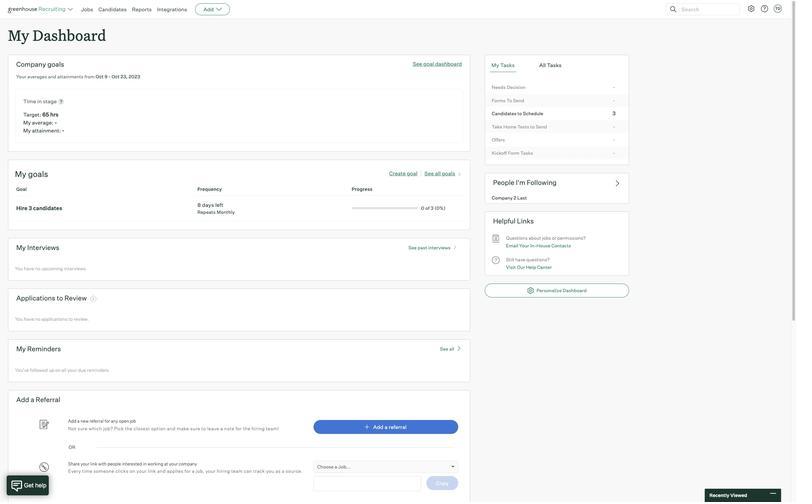 Task type: vqa. For each thing, say whether or not it's contained in the screenshot.
See past interviews
yes



Task type: describe. For each thing, give the bounding box(es) containing it.
last
[[518, 195, 527, 201]]

0 vertical spatial your
[[16, 74, 26, 79]]

team
[[231, 468, 243, 474]]

center
[[538, 264, 552, 270]]

all for see all
[[450, 346, 455, 352]]

decision
[[507, 84, 526, 90]]

tab list containing my tasks
[[490, 59, 625, 72]]

65
[[42, 111, 49, 118]]

add for add a new referral for any open job not sure which job? pick the closest option and make sure to leave a note for the hiring team!
[[68, 419, 76, 424]]

my interviews
[[16, 243, 59, 252]]

up
[[49, 367, 54, 373]]

or
[[69, 444, 75, 450]]

every
[[68, 468, 81, 474]]

contacts
[[552, 243, 572, 248]]

all
[[540, 62, 546, 68]]

1 horizontal spatial tasks
[[521, 150, 534, 156]]

due
[[78, 367, 86, 373]]

goal
[[16, 186, 27, 192]]

in-
[[531, 243, 537, 248]]

hiring inside share your link with people interested in working at your company every time someone clicks on your link and applies for a job, your hiring team can track you as a source.
[[217, 468, 230, 474]]

your left the due
[[68, 367, 77, 373]]

personalize
[[537, 288, 562, 293]]

any
[[111, 419, 118, 424]]

have for applications
[[24, 316, 34, 322]]

2 oct from the left
[[112, 74, 120, 79]]

upcoming
[[42, 266, 63, 271]]

attainments
[[57, 74, 84, 79]]

2
[[514, 195, 517, 201]]

reports
[[132, 6, 152, 13]]

at
[[164, 461, 168, 467]]

interested
[[122, 461, 142, 467]]

add for add a referral
[[373, 424, 384, 430]]

forms
[[492, 98, 506, 103]]

see all
[[440, 346, 455, 352]]

people i'm following
[[494, 178, 557, 187]]

Search text field
[[681, 4, 734, 14]]

your averages and attainments from oct 9 - oct 23, 2023
[[16, 74, 140, 79]]

for inside share your link with people interested in working at your company every time someone clicks on your link and applies for a job, your hiring team can track you as a source.
[[185, 468, 191, 474]]

all for see all goals
[[435, 170, 441, 177]]

1 vertical spatial for
[[236, 426, 242, 431]]

0 horizontal spatial on
[[55, 367, 61, 373]]

job
[[130, 419, 136, 424]]

0 vertical spatial link
[[90, 461, 97, 467]]

personalize dashboard link
[[485, 284, 630, 298]]

0 of 3 (0%)
[[422, 205, 446, 211]]

with
[[98, 461, 107, 467]]

followed
[[30, 367, 48, 373]]

about
[[529, 235, 541, 241]]

note
[[224, 426, 235, 431]]

job...
[[338, 464, 351, 470]]

see for my interviews
[[409, 245, 417, 250]]

see past interviews
[[409, 245, 451, 250]]

2 vertical spatial all
[[62, 367, 67, 373]]

as
[[276, 468, 281, 474]]

job?
[[103, 426, 113, 431]]

clicks
[[116, 468, 129, 474]]

tasks for my tasks
[[501, 62, 515, 68]]

dashboard for my dashboard
[[33, 25, 106, 45]]

all tasks button
[[538, 59, 564, 72]]

your right job,
[[206, 468, 216, 474]]

email
[[507, 243, 519, 248]]

people
[[108, 461, 121, 467]]

8 days left repeats monthly
[[198, 202, 235, 215]]

no for upcoming
[[35, 266, 40, 271]]

hire 3 candidates
[[16, 205, 62, 211]]

on inside share your link with people interested in working at your company every time someone clicks on your link and applies for a job, your hiring team can track you as a source.
[[130, 468, 136, 474]]

past
[[418, 245, 428, 250]]

my for tasks
[[492, 62, 500, 68]]

1 oct from the left
[[96, 74, 104, 79]]

in inside share your link with people interested in working at your company every time someone clicks on your link and applies for a job, your hiring team can track you as a source.
[[143, 461, 147, 467]]

referral
[[36, 396, 60, 404]]

you
[[266, 468, 275, 474]]

our
[[517, 264, 525, 270]]

add a referral link
[[314, 420, 459, 434]]

applies
[[167, 468, 184, 474]]

integrations
[[157, 6, 187, 13]]

helpful
[[494, 217, 516, 225]]

add a referral
[[373, 424, 407, 430]]

links
[[517, 217, 534, 225]]

1 sure from the left
[[78, 426, 88, 431]]

add for add a referral
[[16, 396, 29, 404]]

0 horizontal spatial and
[[48, 74, 56, 79]]

of
[[426, 205, 430, 211]]

see goal dashboard
[[413, 61, 462, 67]]

attainment:
[[32, 127, 61, 134]]

someone
[[94, 468, 114, 474]]

a inside button
[[385, 424, 388, 430]]

working
[[148, 461, 163, 467]]

your inside 'questions about jobs or permissions? email your in-house contacts'
[[520, 243, 530, 248]]

add button
[[195, 3, 230, 15]]

goal for see
[[424, 61, 434, 67]]

pick
[[114, 426, 124, 431]]

candidates
[[33, 205, 62, 211]]

see all goals link
[[425, 169, 464, 177]]

0 horizontal spatial for
[[105, 419, 110, 424]]

help
[[526, 264, 537, 270]]

23,
[[121, 74, 128, 79]]

create goal link
[[390, 170, 425, 177]]

greenhouse recruiting image
[[8, 5, 68, 13]]

add a referral button
[[314, 420, 459, 434]]

recently viewed
[[710, 493, 748, 498]]

tasks for all tasks
[[548, 62, 562, 68]]

source.
[[286, 468, 303, 474]]

add a referral
[[16, 396, 60, 404]]

my tasks
[[492, 62, 515, 68]]

dashboard
[[436, 61, 462, 67]]

to inside "add a new referral for any open job not sure which job? pick the closest option and make sure to leave a note for the hiring team!"
[[202, 426, 206, 431]]

jobs
[[542, 235, 551, 241]]



Task type: locate. For each thing, give the bounding box(es) containing it.
0 vertical spatial hiring
[[252, 426, 265, 431]]

1 horizontal spatial in
[[143, 461, 147, 467]]

send
[[514, 98, 525, 103], [536, 124, 547, 129]]

averages
[[27, 74, 47, 79]]

dashboard down 'jobs'
[[33, 25, 106, 45]]

1 no from the top
[[35, 266, 40, 271]]

hiring left team!
[[252, 426, 265, 431]]

1 the from the left
[[125, 426, 133, 431]]

sure right make
[[190, 426, 200, 431]]

time
[[82, 468, 92, 474]]

add inside popup button
[[204, 6, 214, 13]]

dashboard right the personalize
[[563, 288, 587, 293]]

or
[[552, 235, 557, 241]]

referral inside add a referral button
[[389, 424, 407, 430]]

2 horizontal spatial and
[[167, 426, 176, 431]]

applications
[[42, 316, 67, 322]]

applications
[[16, 294, 55, 302]]

my inside my tasks button
[[492, 62, 500, 68]]

see for my reminders
[[440, 346, 449, 352]]

1 horizontal spatial goal
[[424, 61, 434, 67]]

tasks right form
[[521, 150, 534, 156]]

frequency
[[198, 186, 222, 192]]

goal for create
[[407, 170, 418, 177]]

link
[[90, 461, 97, 467], [148, 468, 156, 474]]

0 horizontal spatial the
[[125, 426, 133, 431]]

your
[[68, 367, 77, 373], [81, 461, 89, 467], [169, 461, 178, 467], [137, 468, 147, 474], [206, 468, 216, 474]]

0 horizontal spatial candidates
[[98, 6, 127, 13]]

have for upcoming
[[24, 266, 34, 271]]

-
[[109, 74, 111, 79], [613, 84, 616, 90], [613, 97, 616, 104], [55, 119, 57, 126], [613, 123, 616, 130], [62, 127, 64, 134], [613, 136, 616, 143], [613, 149, 616, 156]]

company
[[179, 461, 197, 467]]

my goals
[[15, 169, 48, 179]]

0 horizontal spatial referral
[[90, 419, 104, 424]]

send right to
[[514, 98, 525, 103]]

company 2 last
[[492, 195, 527, 201]]

dashboard for personalize dashboard
[[563, 288, 587, 293]]

my for goals
[[15, 169, 26, 179]]

1 vertical spatial candidates
[[492, 111, 517, 116]]

candidates for candidates
[[98, 6, 127, 13]]

1 horizontal spatial dashboard
[[563, 288, 587, 293]]

candidates for candidates to schedule
[[492, 111, 517, 116]]

leave
[[207, 426, 219, 431]]

my
[[8, 25, 29, 45], [492, 62, 500, 68], [23, 119, 31, 126], [23, 127, 31, 134], [15, 169, 26, 179], [16, 243, 26, 252], [16, 345, 26, 353]]

following
[[527, 178, 557, 187]]

monthly
[[217, 209, 235, 215]]

and inside share your link with people interested in working at your company every time someone clicks on your link and applies for a job, your hiring team can track you as a source.
[[157, 468, 166, 474]]

to left leave
[[202, 426, 206, 431]]

0 horizontal spatial 3
[[29, 205, 32, 211]]

no left upcoming
[[35, 266, 40, 271]]

on right up
[[55, 367, 61, 373]]

time in
[[23, 98, 43, 105]]

all inside see all goals link
[[435, 170, 441, 177]]

1 vertical spatial dashboard
[[563, 288, 587, 293]]

take home tests to send
[[492, 124, 547, 129]]

permissions?
[[558, 235, 586, 241]]

goals for company goals
[[47, 60, 64, 68]]

the down job
[[125, 426, 133, 431]]

add for add
[[204, 6, 214, 13]]

0 horizontal spatial in
[[37, 98, 42, 105]]

review
[[65, 294, 87, 302]]

0 vertical spatial candidates
[[98, 6, 127, 13]]

company for company goals
[[16, 60, 46, 68]]

form
[[508, 150, 520, 156]]

company left 2
[[492, 195, 513, 201]]

1 horizontal spatial and
[[157, 468, 166, 474]]

company for company 2 last
[[492, 195, 513, 201]]

on down interested
[[130, 468, 136, 474]]

share your link with people interested in working at your company every time someone clicks on your link and applies for a job, your hiring team can track you as a source.
[[68, 461, 303, 474]]

0 vertical spatial for
[[105, 419, 110, 424]]

a
[[31, 396, 34, 404], [77, 419, 80, 424], [385, 424, 388, 430], [220, 426, 223, 431], [335, 464, 337, 470], [192, 468, 195, 474], [282, 468, 285, 474]]

1 horizontal spatial all
[[435, 170, 441, 177]]

i'm
[[516, 178, 526, 187]]

candidates to schedule
[[492, 111, 544, 116]]

kickoff
[[492, 150, 507, 156]]

1 horizontal spatial link
[[148, 468, 156, 474]]

2 horizontal spatial 3
[[613, 110, 616, 117]]

8
[[198, 202, 201, 208]]

you down applications
[[15, 316, 23, 322]]

visit our help center link
[[507, 264, 552, 271]]

0 horizontal spatial sure
[[78, 426, 88, 431]]

my for interviews
[[16, 243, 26, 252]]

interviews.
[[64, 266, 87, 271]]

sure
[[78, 426, 88, 431], [190, 426, 200, 431]]

my for dashboard
[[8, 25, 29, 45]]

to right 'tests'
[[531, 124, 535, 129]]

tasks up needs decision at the top
[[501, 62, 515, 68]]

all
[[435, 170, 441, 177], [450, 346, 455, 352], [62, 367, 67, 373]]

for right note
[[236, 426, 242, 431]]

tasks
[[501, 62, 515, 68], [548, 62, 562, 68], [521, 150, 534, 156]]

company up averages
[[16, 60, 46, 68]]

2 horizontal spatial for
[[236, 426, 242, 431]]

0 horizontal spatial dashboard
[[33, 25, 106, 45]]

take
[[492, 124, 503, 129]]

have down my interviews
[[24, 266, 34, 271]]

questions
[[507, 235, 528, 241]]

have
[[516, 257, 526, 262], [24, 266, 34, 271], [24, 316, 34, 322]]

oct left 23,
[[112, 74, 120, 79]]

needs decision
[[492, 84, 526, 90]]

oct
[[96, 74, 104, 79], [112, 74, 120, 79]]

company inside company 2 last link
[[492, 195, 513, 201]]

2 vertical spatial for
[[185, 468, 191, 474]]

1 horizontal spatial send
[[536, 124, 547, 129]]

no left applications
[[35, 316, 40, 322]]

see inside "link"
[[440, 346, 449, 352]]

2 vertical spatial have
[[24, 316, 34, 322]]

0 horizontal spatial your
[[16, 74, 26, 79]]

1 horizontal spatial sure
[[190, 426, 200, 431]]

recently
[[710, 493, 730, 498]]

to up take home tests to send
[[518, 111, 522, 116]]

have for visit
[[516, 257, 526, 262]]

company 2 last link
[[486, 192, 629, 203]]

td button
[[773, 3, 784, 14]]

1 vertical spatial have
[[24, 266, 34, 271]]

1 you from the top
[[15, 266, 23, 271]]

reports link
[[132, 6, 152, 13]]

see for company goals
[[413, 61, 423, 67]]

my reminders
[[16, 345, 61, 353]]

reminders
[[27, 345, 61, 353]]

and inside "add a new referral for any open job not sure which job? pick the closest option and make sure to leave a note for the hiring team!"
[[167, 426, 176, 431]]

0 vertical spatial you
[[15, 266, 23, 271]]

0 horizontal spatial all
[[62, 367, 67, 373]]

candidates down forms to send
[[492, 111, 517, 116]]

1 horizontal spatial your
[[520, 243, 530, 248]]

and right averages
[[48, 74, 56, 79]]

in right time in the left top of the page
[[37, 98, 42, 105]]

configure image
[[748, 5, 756, 13]]

0 vertical spatial have
[[516, 257, 526, 262]]

for left any
[[105, 419, 110, 424]]

in left working
[[143, 461, 147, 467]]

referral inside "add a new referral for any open job not sure which job? pick the closest option and make sure to leave a note for the hiring team!"
[[90, 419, 104, 424]]

1 vertical spatial company
[[492, 195, 513, 201]]

applications to review
[[16, 294, 87, 302]]

you have no upcoming interviews.
[[15, 266, 87, 271]]

jobs
[[81, 6, 93, 13]]

sure down new
[[78, 426, 88, 431]]

to
[[518, 111, 522, 116], [531, 124, 535, 129], [57, 294, 63, 302], [68, 316, 73, 322], [202, 426, 206, 431]]

my for reminders
[[16, 345, 26, 353]]

2 the from the left
[[243, 426, 251, 431]]

add a new referral for any open job not sure which job? pick the closest option and make sure to leave a note for the hiring team!
[[68, 419, 279, 431]]

your left averages
[[16, 74, 26, 79]]

house
[[537, 243, 551, 248]]

hrs
[[50, 111, 59, 118]]

to left 'review.'
[[68, 316, 73, 322]]

questions about jobs or permissions? email your in-house contacts
[[507, 235, 586, 248]]

1 vertical spatial in
[[143, 461, 147, 467]]

track
[[254, 468, 265, 474]]

None text field
[[314, 476, 421, 491]]

your left in-
[[520, 243, 530, 248]]

0 horizontal spatial hiring
[[217, 468, 230, 474]]

2 horizontal spatial tasks
[[548, 62, 562, 68]]

0 vertical spatial no
[[35, 266, 40, 271]]

1 horizontal spatial hiring
[[252, 426, 265, 431]]

you for you have no upcoming interviews.
[[15, 266, 23, 271]]

the right note
[[243, 426, 251, 431]]

0 vertical spatial send
[[514, 98, 525, 103]]

0 vertical spatial in
[[37, 98, 42, 105]]

1 vertical spatial and
[[167, 426, 176, 431]]

3
[[613, 110, 616, 117], [29, 205, 32, 211], [431, 205, 434, 211]]

2 vertical spatial and
[[157, 468, 166, 474]]

td
[[776, 6, 781, 11]]

1 vertical spatial hiring
[[217, 468, 230, 474]]

progress
[[352, 186, 373, 192]]

choose
[[318, 464, 334, 470]]

from
[[85, 74, 95, 79]]

your right at
[[169, 461, 178, 467]]

0 horizontal spatial send
[[514, 98, 525, 103]]

1 horizontal spatial the
[[243, 426, 251, 431]]

team!
[[266, 426, 279, 431]]

your down interested
[[137, 468, 147, 474]]

1 horizontal spatial candidates
[[492, 111, 517, 116]]

progress bar
[[352, 207, 418, 209]]

0 vertical spatial company
[[16, 60, 46, 68]]

0 horizontal spatial tasks
[[501, 62, 515, 68]]

link down working
[[148, 468, 156, 474]]

hiring left team
[[217, 468, 230, 474]]

days
[[202, 202, 214, 208]]

0 horizontal spatial link
[[90, 461, 97, 467]]

9
[[105, 74, 108, 79]]

left
[[215, 202, 224, 208]]

company goals
[[16, 60, 64, 68]]

0 vertical spatial dashboard
[[33, 25, 106, 45]]

0 vertical spatial and
[[48, 74, 56, 79]]

have down applications
[[24, 316, 34, 322]]

review.
[[74, 316, 89, 322]]

1 vertical spatial you
[[15, 316, 23, 322]]

hiring
[[252, 426, 265, 431], [217, 468, 230, 474]]

goals
[[47, 60, 64, 68], [28, 169, 48, 179], [442, 170, 456, 177]]

hiring inside "add a new referral for any open job not sure which job? pick the closest option and make sure to leave a note for the hiring team!"
[[252, 426, 265, 431]]

1 vertical spatial on
[[130, 468, 136, 474]]

you down my interviews
[[15, 266, 23, 271]]

average:
[[32, 119, 53, 126]]

1 vertical spatial all
[[450, 346, 455, 352]]

see all link
[[440, 345, 462, 352]]

closest
[[134, 426, 150, 431]]

people i'm following link
[[485, 173, 630, 192]]

1 vertical spatial your
[[520, 243, 530, 248]]

reminders.
[[87, 367, 110, 373]]

1 horizontal spatial company
[[492, 195, 513, 201]]

your
[[16, 74, 26, 79], [520, 243, 530, 248]]

1 vertical spatial no
[[35, 316, 40, 322]]

time
[[23, 98, 36, 105]]

0 vertical spatial goal
[[424, 61, 434, 67]]

tab list
[[490, 59, 625, 72]]

add inside "add a new referral for any open job not sure which job? pick the closest option and make sure to leave a note for the hiring team!"
[[68, 419, 76, 424]]

goal left dashboard
[[424, 61, 434, 67]]

have up our
[[516, 257, 526, 262]]

0 vertical spatial all
[[435, 170, 441, 177]]

2 you from the top
[[15, 316, 23, 322]]

0 horizontal spatial goal
[[407, 170, 418, 177]]

email your in-house contacts link
[[507, 242, 572, 250]]

goals for my goals
[[28, 169, 48, 179]]

1 vertical spatial goal
[[407, 170, 418, 177]]

and left make
[[167, 426, 176, 431]]

home
[[504, 124, 517, 129]]

1 horizontal spatial 3
[[431, 205, 434, 211]]

add inside button
[[373, 424, 384, 430]]

1 vertical spatial send
[[536, 124, 547, 129]]

1 horizontal spatial oct
[[112, 74, 120, 79]]

you
[[15, 266, 23, 271], [15, 316, 23, 322]]

0 horizontal spatial oct
[[96, 74, 104, 79]]

oct left '9'
[[96, 74, 104, 79]]

2 no from the top
[[35, 316, 40, 322]]

all inside the see all "link"
[[450, 346, 455, 352]]

1 vertical spatial link
[[148, 468, 156, 474]]

2 sure from the left
[[190, 426, 200, 431]]

1 horizontal spatial on
[[130, 468, 136, 474]]

goal right create
[[407, 170, 418, 177]]

dashboard
[[33, 25, 106, 45], [563, 288, 587, 293]]

0 vertical spatial on
[[55, 367, 61, 373]]

2 horizontal spatial all
[[450, 346, 455, 352]]

you for you have no applications to review.
[[15, 316, 23, 322]]

to left review on the left of the page
[[57, 294, 63, 302]]

candidates right 'jobs' link
[[98, 6, 127, 13]]

1 horizontal spatial referral
[[389, 424, 407, 430]]

and down at
[[157, 468, 166, 474]]

send down schedule
[[536, 124, 547, 129]]

hire
[[16, 205, 27, 211]]

link left with
[[90, 461, 97, 467]]

have inside still have questions? visit our help center
[[516, 257, 526, 262]]

0 horizontal spatial company
[[16, 60, 46, 68]]

1 horizontal spatial for
[[185, 468, 191, 474]]

tasks right all
[[548, 62, 562, 68]]

your up time
[[81, 461, 89, 467]]

needs
[[492, 84, 506, 90]]

referral
[[90, 419, 104, 424], [389, 424, 407, 430]]

you have no applications to review.
[[15, 316, 89, 322]]

for down company
[[185, 468, 191, 474]]

still have questions? visit our help center
[[507, 257, 552, 270]]

2023
[[129, 74, 140, 79]]

no for applications
[[35, 316, 40, 322]]



